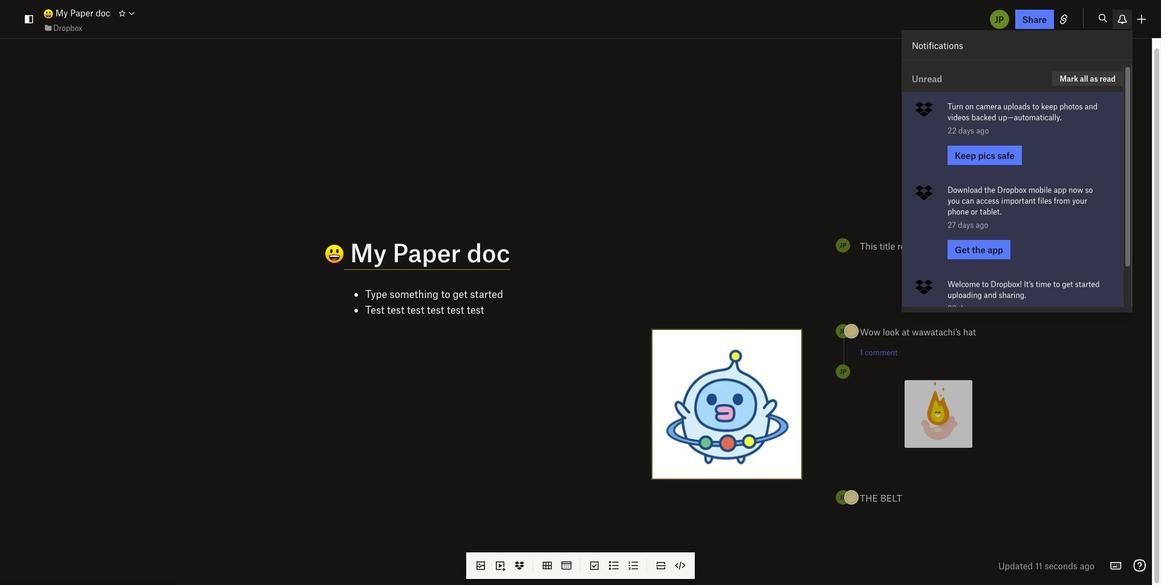 Task type: locate. For each thing, give the bounding box(es) containing it.
0 horizontal spatial my
[[56, 7, 68, 18]]

my up type
[[350, 237, 387, 267]]

ago inside turn on camera uploads to keep photos and videos backed up—automatically. 22 days ago
[[976, 126, 989, 136]]

1 left wow
[[850, 327, 853, 336]]

ago down backed
[[976, 126, 989, 136]]

my right 'grinning face with big eyes' image
[[56, 7, 68, 18]]

heading
[[299, 237, 801, 270]]

my
[[56, 7, 68, 18], [350, 237, 387, 267]]

1 horizontal spatial doc
[[467, 237, 510, 267]]

jp left 2
[[840, 494, 847, 501]]

dropbox link
[[44, 22, 82, 34]]

jp 2
[[840, 494, 854, 502]]

days right 22
[[959, 126, 975, 136]]

the inside the download the dropbox mobile app now so you can access important files from your phone or tablet. 27 days ago
[[985, 185, 996, 195]]

tablet.
[[980, 207, 1002, 217]]

22
[[948, 126, 957, 136]]

1 horizontal spatial get
[[1062, 280, 1073, 289]]

days inside the download the dropbox mobile app now so you can access important files from your phone or tablet. 27 days ago
[[958, 220, 974, 230]]

1
[[850, 327, 853, 336], [860, 348, 863, 357]]

all
[[1080, 74, 1088, 84]]

access
[[976, 196, 1000, 206]]

download the dropbox mobile app now so you can access important files from your phone or tablet. 27 days ago
[[948, 185, 1093, 230]]

ago down or
[[976, 220, 989, 230]]

get right something
[[453, 288, 468, 300]]

on
[[966, 102, 974, 112]]

this title really?
[[860, 241, 924, 252]]

and inside turn on camera uploads to keep photos and videos backed up—automatically. 22 days ago
[[1085, 102, 1098, 112]]

days inside welcome to dropbox! it's time to get started uploading and sharing. 28 days ago
[[959, 304, 975, 314]]

keep
[[1041, 102, 1058, 112]]

mark all as read
[[1060, 74, 1116, 84]]

mark
[[1060, 74, 1078, 84]]

1 left comment at the right of the page
[[860, 348, 863, 357]]

something
[[390, 288, 439, 300]]

0 vertical spatial dropbox
[[53, 23, 82, 33]]

app
[[1054, 185, 1067, 195], [988, 245, 1003, 255]]

to
[[1033, 102, 1039, 112], [982, 280, 989, 289], [1053, 280, 1060, 289], [441, 288, 450, 300]]

you
[[948, 196, 960, 206]]

my paper doc up something
[[344, 237, 510, 267]]

started
[[1075, 280, 1100, 289], [470, 288, 503, 300]]

get
[[955, 245, 970, 255]]

and
[[1085, 102, 1098, 112], [984, 291, 997, 300]]

type something to get started test test test test test test
[[365, 288, 503, 316]]

28
[[948, 304, 957, 314]]

look
[[883, 327, 900, 338]]

jp
[[995, 14, 1004, 24], [840, 241, 847, 249], [840, 327, 847, 335], [840, 368, 847, 376], [840, 494, 847, 501]]

1 vertical spatial dropbox
[[998, 185, 1027, 195]]

pics
[[978, 150, 996, 161]]

1 horizontal spatial and
[[1085, 102, 1098, 112]]

uploading
[[948, 291, 982, 300]]

ago down uploading
[[977, 304, 989, 314]]

jp left the share popup button
[[995, 14, 1004, 24]]

comment
[[865, 348, 898, 357]]

from
[[1054, 196, 1070, 206]]

menu
[[902, 31, 1132, 353]]

3 test from the left
[[427, 304, 444, 316]]

days for welcome
[[959, 304, 975, 314]]

1 horizontal spatial my
[[350, 237, 387, 267]]

the up access
[[985, 185, 996, 195]]

dropbox up important
[[998, 185, 1027, 195]]

turn
[[948, 102, 964, 112]]

1 vertical spatial doc
[[467, 237, 510, 267]]

0 vertical spatial doc
[[96, 7, 110, 18]]

jp left this
[[840, 241, 847, 249]]

5 test from the left
[[467, 304, 484, 316]]

uploads
[[1004, 102, 1031, 112]]

up—automatically.
[[999, 113, 1062, 122]]

and inside welcome to dropbox! it's time to get started uploading and sharing. 28 days ago
[[984, 291, 997, 300]]

safe
[[998, 150, 1015, 161]]

paper up dropbox link
[[70, 7, 93, 18]]

paper up something
[[393, 237, 461, 267]]

videos
[[948, 113, 970, 122]]

1 horizontal spatial 1
[[860, 348, 863, 357]]

days
[[959, 126, 975, 136], [958, 220, 974, 230], [959, 304, 975, 314]]

sharing.
[[999, 291, 1026, 300]]

my paper doc link
[[44, 6, 110, 20]]

sticker: hand making fire image
[[905, 380, 973, 448]]

get
[[1062, 280, 1073, 289], [453, 288, 468, 300]]

started inside welcome to dropbox! it's time to get started uploading and sharing. 28 days ago
[[1075, 280, 1100, 289]]

0 vertical spatial the
[[985, 185, 996, 195]]

get inside type something to get started test test test test test test
[[453, 288, 468, 300]]

0 vertical spatial app
[[1054, 185, 1067, 195]]

0 horizontal spatial 1
[[850, 327, 853, 336]]

jp inside jp 1
[[840, 327, 847, 335]]

1 horizontal spatial dropbox
[[998, 185, 1027, 195]]

days inside turn on camera uploads to keep photos and videos backed up—automatically. 22 days ago
[[959, 126, 975, 136]]

app right get
[[988, 245, 1003, 255]]

test
[[365, 304, 385, 316]]

0 horizontal spatial dropbox
[[53, 23, 82, 33]]

unread
[[912, 73, 943, 84]]

1 vertical spatial the
[[972, 245, 986, 255]]

1 vertical spatial and
[[984, 291, 997, 300]]

0 horizontal spatial and
[[984, 291, 997, 300]]

0 vertical spatial my
[[56, 7, 68, 18]]

hat
[[963, 327, 976, 338]]

welcome
[[948, 280, 980, 289]]

ago inside the download the dropbox mobile app now so you can access important files from your phone or tablet. 27 days ago
[[976, 220, 989, 230]]

and right photos
[[1085, 102, 1098, 112]]

0 horizontal spatial doc
[[96, 7, 110, 18]]

dropbox
[[53, 23, 82, 33], [998, 185, 1027, 195]]

1 horizontal spatial app
[[1054, 185, 1067, 195]]

phone
[[948, 207, 969, 217]]

test
[[387, 304, 404, 316], [407, 304, 424, 316], [427, 304, 444, 316], [447, 304, 464, 316], [467, 304, 484, 316]]

0 horizontal spatial paper
[[70, 7, 93, 18]]

title
[[880, 241, 895, 252]]

ago
[[976, 126, 989, 136], [976, 220, 989, 230], [977, 304, 989, 314], [1080, 561, 1095, 572]]

my paper doc up dropbox link
[[53, 7, 110, 18]]

dropbox down my paper doc link
[[53, 23, 82, 33]]

the right get
[[972, 245, 986, 255]]

1 vertical spatial app
[[988, 245, 1003, 255]]

get right time
[[1062, 280, 1073, 289]]

1 horizontal spatial started
[[1075, 280, 1100, 289]]

to inside type something to get started test test test test test test
[[441, 288, 450, 300]]

welcome to dropbox! it's time to get started uploading and sharing. 28 days ago
[[948, 280, 1100, 314]]

app inside button
[[988, 245, 1003, 255]]

0 vertical spatial my paper doc
[[53, 7, 110, 18]]

jp left wow
[[840, 327, 847, 335]]

download the dropbox mobile app now so you can access important files from your phone or tablet. button
[[948, 185, 1102, 217]]

files
[[1038, 196, 1052, 206]]

😃
[[299, 239, 323, 269]]

app up from
[[1054, 185, 1067, 195]]

1 vertical spatial my
[[350, 237, 387, 267]]

0 horizontal spatial get
[[453, 288, 468, 300]]

share button
[[1015, 9, 1054, 29]]

ago right the seconds
[[1080, 561, 1095, 572]]

the
[[985, 185, 996, 195], [972, 245, 986, 255]]

1 horizontal spatial my paper doc
[[344, 237, 510, 267]]

it's
[[1024, 280, 1034, 289]]

mark all as read button
[[1053, 72, 1123, 86]]

days down uploading
[[959, 304, 975, 314]]

1 vertical spatial paper
[[393, 237, 461, 267]]

my paper doc
[[53, 7, 110, 18], [344, 237, 510, 267]]

to up up—automatically.
[[1033, 102, 1039, 112]]

doc inside heading
[[467, 237, 510, 267]]

and down dropbox!
[[984, 291, 997, 300]]

2
[[850, 494, 854, 502]]

2 vertical spatial days
[[959, 304, 975, 314]]

1 comment button
[[860, 348, 898, 357]]

0 vertical spatial days
[[959, 126, 975, 136]]

1 vertical spatial days
[[958, 220, 974, 230]]

1 test from the left
[[387, 304, 404, 316]]

1 vertical spatial my paper doc
[[344, 237, 510, 267]]

0 horizontal spatial started
[[470, 288, 503, 300]]

to right something
[[441, 288, 450, 300]]

days right 27
[[958, 220, 974, 230]]

or
[[971, 207, 978, 217]]

welcome to dropbox! it's time to get started uploading and sharing. button
[[948, 279, 1102, 301]]

paper
[[70, 7, 93, 18], [393, 237, 461, 267]]

updated
[[999, 561, 1033, 572]]

0 horizontal spatial app
[[988, 245, 1003, 255]]

jp inside button
[[995, 14, 1004, 24]]

menu containing notifications
[[902, 31, 1132, 353]]

the inside button
[[972, 245, 986, 255]]

1 horizontal spatial paper
[[393, 237, 461, 267]]

doc
[[96, 7, 110, 18], [467, 237, 510, 267]]

0 vertical spatial and
[[1085, 102, 1098, 112]]

turn on camera uploads to keep photos and videos backed up—automatically. button
[[948, 101, 1102, 123]]

photos
[[1060, 102, 1083, 112]]



Task type: describe. For each thing, give the bounding box(es) containing it.
time
[[1036, 280, 1052, 289]]

important
[[1002, 196, 1036, 206]]

read
[[1100, 74, 1116, 84]]

keep pics safe button
[[948, 146, 1022, 165]]

now
[[1069, 185, 1083, 195]]

days for turn
[[959, 126, 975, 136]]

type
[[365, 288, 387, 300]]

keep
[[955, 150, 976, 161]]

seconds
[[1045, 561, 1078, 572]]

turn on camera uploads to keep photos and videos backed up—automatically. 22 days ago
[[948, 102, 1098, 136]]

to inside turn on camera uploads to keep photos and videos backed up—automatically. 22 days ago
[[1033, 102, 1039, 112]]

jp inside jp 2
[[840, 494, 847, 501]]

0 vertical spatial 1
[[850, 327, 853, 336]]

wow
[[860, 327, 881, 338]]

your
[[1072, 196, 1088, 206]]

0 horizontal spatial my paper doc
[[53, 7, 110, 18]]

heading containing my paper doc
[[299, 237, 801, 270]]

to right time
[[1053, 280, 1060, 289]]

the for dropbox
[[985, 185, 996, 195]]

the belt
[[860, 493, 902, 504]]

get the app
[[955, 245, 1003, 255]]

jp down jp 1
[[840, 368, 847, 376]]

grinning face with big eyes image
[[44, 9, 53, 19]]

share
[[1023, 14, 1047, 24]]

the
[[860, 493, 878, 504]]

so
[[1085, 185, 1093, 195]]

to left dropbox!
[[982, 280, 989, 289]]

11
[[1035, 561, 1043, 572]]

mobile
[[1029, 185, 1052, 195]]

wawatachi's
[[912, 327, 961, 338]]

this
[[860, 241, 877, 252]]

keep pics safe
[[955, 150, 1015, 161]]

4 test from the left
[[447, 304, 464, 316]]

updated 11 seconds ago
[[999, 561, 1095, 572]]

wow look at wawatachi's hat
[[860, 327, 976, 338]]

really?
[[898, 241, 924, 252]]

1 vertical spatial 1
[[860, 348, 863, 357]]

get the app button
[[948, 240, 1011, 260]]

paper inside heading
[[393, 237, 461, 267]]

download
[[948, 185, 983, 195]]

ago inside welcome to dropbox! it's time to get started uploading and sharing. 28 days ago
[[977, 304, 989, 314]]

the for app
[[972, 245, 986, 255]]

as
[[1090, 74, 1098, 84]]

can
[[962, 196, 974, 206]]

belt
[[881, 493, 902, 504]]

2 test from the left
[[407, 304, 424, 316]]

27
[[948, 220, 956, 230]]

user-uploaded image: wawatchi2.jpg image
[[653, 330, 801, 479]]

get inside welcome to dropbox! it's time to get started uploading and sharing. 28 days ago
[[1062, 280, 1073, 289]]

1 comment
[[860, 348, 898, 357]]

app inside the download the dropbox mobile app now so you can access important files from your phone or tablet. 27 days ago
[[1054, 185, 1067, 195]]

0 vertical spatial paper
[[70, 7, 93, 18]]

dropbox!
[[991, 280, 1022, 289]]

dropbox inside the download the dropbox mobile app now so you can access important files from your phone or tablet. 27 days ago
[[998, 185, 1027, 195]]

jp 1
[[840, 327, 853, 336]]

at
[[902, 327, 910, 338]]

jp button
[[989, 8, 1010, 30]]

camera
[[976, 102, 1002, 112]]

notifications
[[912, 40, 963, 51]]

backed
[[972, 113, 997, 122]]

started inside type something to get started test test test test test test
[[470, 288, 503, 300]]



Task type: vqa. For each thing, say whether or not it's contained in the screenshot.
Suggested
no



